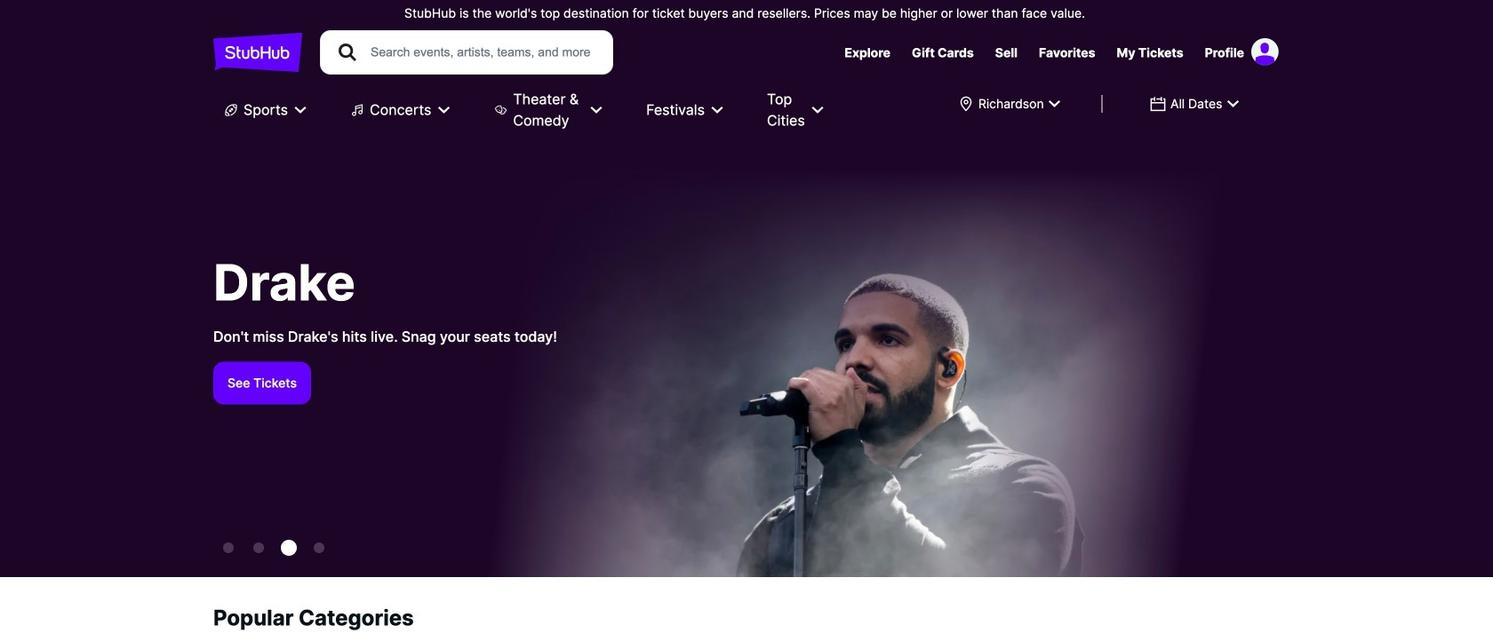Task type: locate. For each thing, give the bounding box(es) containing it.
stubhub image
[[213, 30, 302, 75]]

None field
[[946, 88, 1072, 120], [1138, 88, 1251, 120], [946, 88, 1072, 120], [1138, 88, 1251, 120]]

1 - netflix is a joke fest image
[[253, 543, 264, 554]]



Task type: vqa. For each thing, say whether or not it's contained in the screenshot.
stubhub image
yes



Task type: describe. For each thing, give the bounding box(es) containing it.
Search events, artists, teams, and more field
[[369, 43, 596, 62]]

0 - bnp paribas open image
[[223, 543, 234, 554]]

2 - drake image
[[281, 540, 297, 556]]

3 - nate bargatze image
[[314, 543, 324, 554]]



